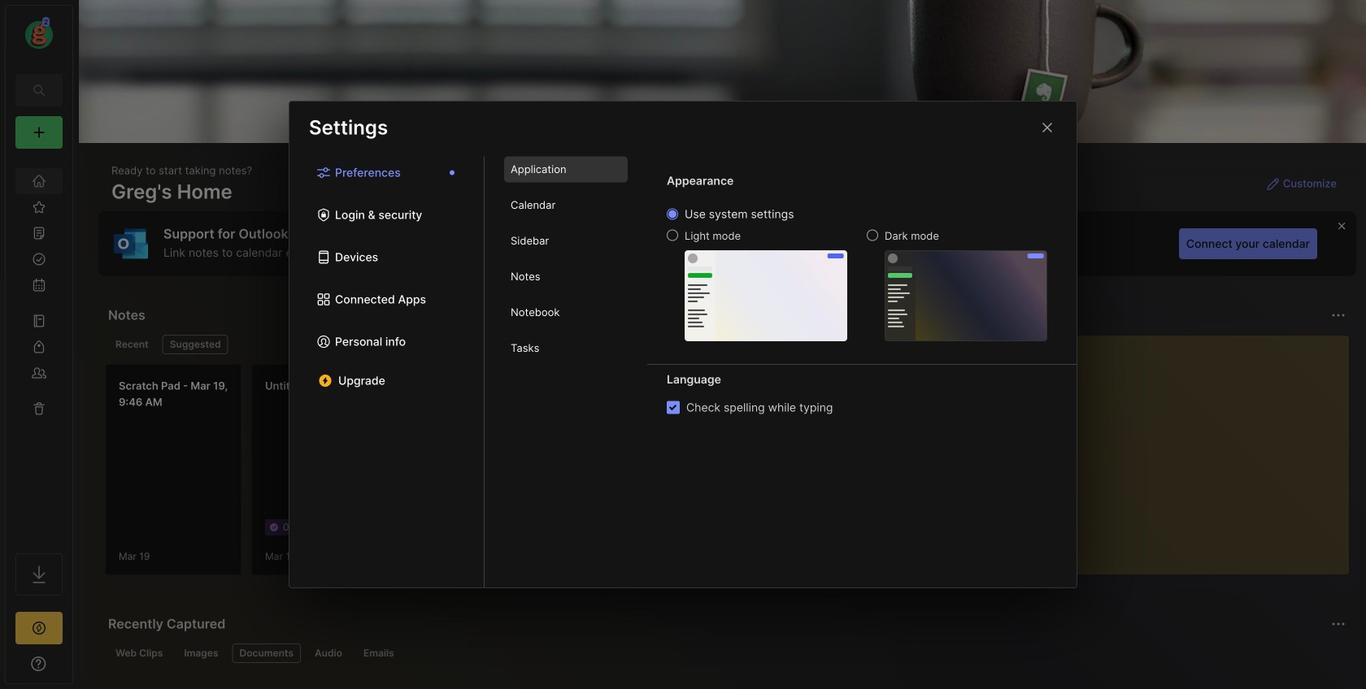 Task type: vqa. For each thing, say whether or not it's contained in the screenshot.
EDIT SEARCH "image"
yes



Task type: describe. For each thing, give the bounding box(es) containing it.
close image
[[1038, 118, 1058, 137]]

tree inside main element
[[6, 159, 72, 539]]

upgrade image
[[29, 619, 49, 639]]



Task type: locate. For each thing, give the bounding box(es) containing it.
None radio
[[667, 230, 679, 241]]

None radio
[[667, 209, 679, 220], [867, 230, 879, 241], [667, 209, 679, 220], [867, 230, 879, 241]]

edit search image
[[29, 81, 49, 100]]

home image
[[31, 173, 47, 190]]

tab
[[504, 157, 628, 183], [504, 192, 628, 218], [504, 228, 628, 254], [504, 264, 628, 290], [504, 300, 628, 326], [108, 335, 156, 355], [163, 335, 228, 355], [504, 336, 628, 362], [108, 644, 170, 664], [177, 644, 226, 664], [232, 644, 301, 664], [308, 644, 350, 664], [356, 644, 402, 664]]

main element
[[0, 0, 78, 690]]

option group
[[667, 207, 1048, 342]]

Start writing… text field
[[962, 336, 1349, 562]]

None checkbox
[[667, 401, 680, 414]]

tree
[[6, 159, 72, 539]]

tab list
[[290, 157, 485, 588], [485, 157, 648, 588], [108, 335, 922, 355], [108, 644, 1344, 664]]

row group
[[105, 364, 1367, 586]]



